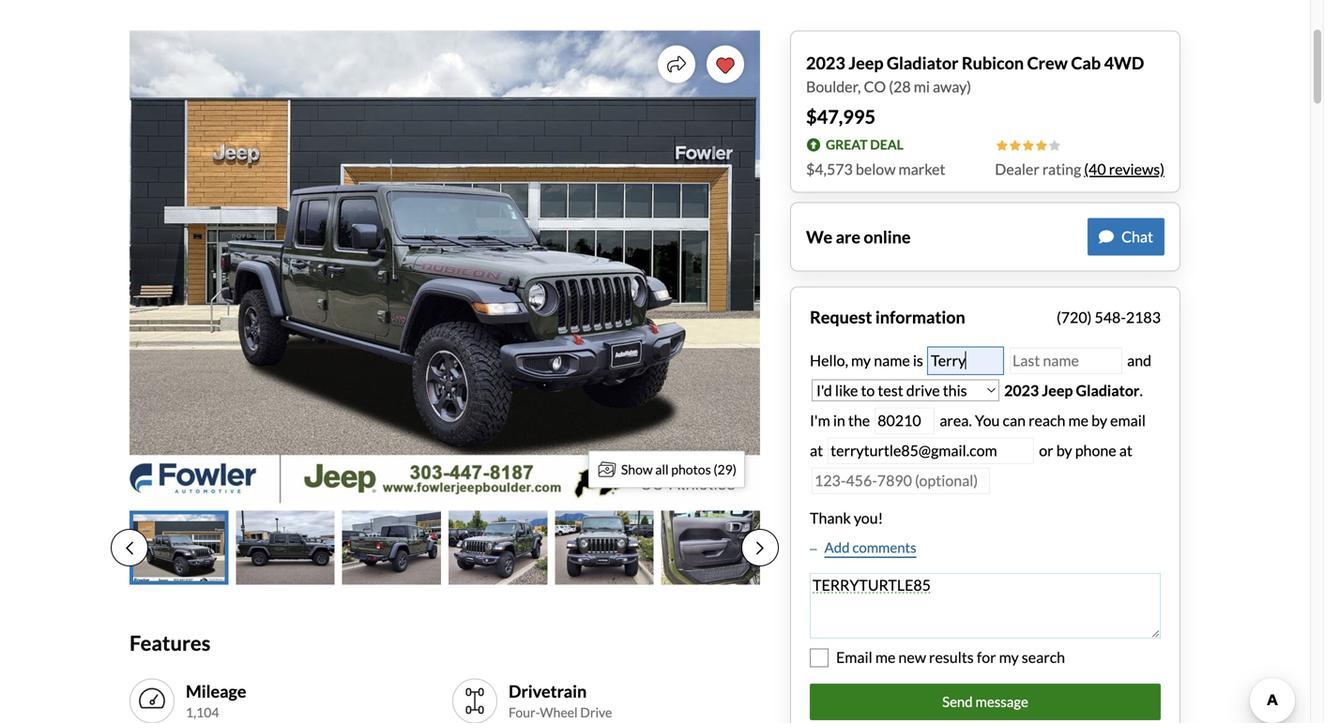 Task type: describe. For each thing, give the bounding box(es) containing it.
results
[[929, 648, 974, 667]]

1 vertical spatial me
[[876, 648, 896, 667]]

(40
[[1084, 160, 1106, 178]]

me inside area. you can reach me by email at
[[1069, 412, 1089, 430]]

below
[[856, 160, 896, 178]]

is
[[913, 351, 923, 370]]

Zip code field
[[875, 408, 935, 434]]

features
[[130, 631, 211, 656]]

drivetrain
[[509, 681, 587, 702]]

thank you!
[[810, 509, 883, 527]]

add comments
[[825, 539, 917, 556]]

$47,995
[[806, 106, 876, 128]]

2023 for 2023 jeep gladiator
[[1004, 382, 1039, 400]]

can
[[1003, 412, 1026, 430]]

add comments button
[[810, 537, 917, 558]]

1 vertical spatial my
[[999, 648, 1019, 667]]

2 at from the left
[[1119, 442, 1133, 460]]

you
[[975, 412, 1000, 430]]

dealer rating (40 reviews)
[[995, 160, 1165, 178]]

information
[[876, 307, 966, 328]]

rubicon
[[962, 53, 1024, 73]]

or
[[1039, 442, 1054, 460]]

1,104
[[186, 705, 219, 721]]

search
[[1022, 648, 1065, 667]]

jeep for 2023 jeep gladiator
[[1042, 382, 1073, 400]]

(28
[[889, 77, 911, 96]]

2183
[[1126, 308, 1161, 327]]

deal
[[870, 137, 904, 153]]

request information
[[810, 307, 966, 328]]

phone
[[1075, 442, 1117, 460]]

or by phone at
[[1039, 442, 1133, 460]]

2023 for 2023 jeep gladiator rubicon crew cab 4wd boulder, co (28 mi away)
[[806, 53, 845, 73]]

show
[[621, 462, 653, 478]]

$4,573
[[806, 160, 853, 178]]

view vehicle photo 6 image
[[661, 511, 760, 585]]

comment image
[[1099, 229, 1114, 244]]

market
[[899, 160, 946, 178]]

great
[[826, 137, 868, 153]]

by inside area. you can reach me by email at
[[1092, 412, 1108, 430]]

548-
[[1095, 308, 1126, 327]]

in
[[833, 412, 845, 430]]

show all photos (29) link
[[588, 451, 745, 489]]

prev page image
[[126, 541, 133, 556]]

four-
[[509, 705, 540, 721]]

we
[[806, 227, 833, 247]]

photos
[[671, 462, 711, 478]]

comments
[[853, 539, 917, 556]]

view vehicle photo 3 image
[[342, 511, 441, 585]]

name
[[874, 351, 910, 370]]

$4,573 below market
[[806, 160, 946, 178]]

jeep for 2023 jeep gladiator rubicon crew cab 4wd boulder, co (28 mi away)
[[849, 53, 884, 73]]

vehicle full photo image
[[130, 31, 760, 504]]

minus image
[[810, 545, 817, 554]]

mi
[[914, 77, 930, 96]]

rating
[[1043, 160, 1081, 178]]

0 vertical spatial my
[[851, 351, 871, 370]]

online
[[864, 227, 911, 247]]

4wd
[[1104, 53, 1144, 73]]

view vehicle photo 5 image
[[555, 511, 654, 585]]

Phone (optional) telephone field
[[812, 468, 990, 495]]



Task type: vqa. For each thing, say whether or not it's contained in the screenshot.
left me
yes



Task type: locate. For each thing, give the bounding box(es) containing it.
add
[[825, 539, 850, 556]]

the
[[848, 412, 870, 430]]

view vehicle photo 2 image
[[236, 511, 335, 585]]

my right for
[[999, 648, 1019, 667]]

reviews)
[[1109, 160, 1165, 178]]

Last name field
[[1010, 348, 1123, 374]]

cab
[[1071, 53, 1101, 73]]

area. you can reach me by email at
[[810, 412, 1146, 460]]

drivetrain image
[[460, 687, 490, 717]]

message
[[976, 694, 1029, 710]]

0 horizontal spatial me
[[876, 648, 896, 667]]

1 vertical spatial gladiator
[[1076, 382, 1140, 400]]

for
[[977, 648, 996, 667]]

(720)
[[1057, 308, 1092, 327]]

are
[[836, 227, 861, 247]]

share image
[[667, 55, 686, 74]]

0 horizontal spatial by
[[1057, 442, 1072, 460]]

gladiator up mi
[[887, 53, 959, 73]]

0 horizontal spatial gladiator
[[887, 53, 959, 73]]

drive
[[580, 705, 612, 721]]

view vehicle photo 1 image
[[130, 511, 228, 585]]

0 vertical spatial gladiator
[[887, 53, 959, 73]]

jeep inside "2023 jeep gladiator rubicon crew cab 4wd boulder, co (28 mi away)"
[[849, 53, 884, 73]]

0 vertical spatial by
[[1092, 412, 1108, 430]]

0 vertical spatial 2023
[[806, 53, 845, 73]]

send message
[[942, 694, 1029, 710]]

all
[[655, 462, 669, 478]]

Email address email field
[[828, 438, 1034, 464]]

reach
[[1029, 412, 1066, 430]]

crew
[[1027, 53, 1068, 73]]

.
[[1140, 382, 1143, 400]]

mileage
[[186, 681, 246, 702]]

email
[[836, 648, 873, 667]]

jeep
[[849, 53, 884, 73], [1042, 382, 1073, 400]]

1 horizontal spatial me
[[1069, 412, 1089, 430]]

at right the phone
[[1119, 442, 1133, 460]]

1 at from the left
[[810, 442, 823, 460]]

by right or
[[1057, 442, 1072, 460]]

by
[[1092, 412, 1108, 430], [1057, 442, 1072, 460]]

mileage 1,104
[[186, 681, 246, 721]]

my left the name at right
[[851, 351, 871, 370]]

2023 up can
[[1004, 382, 1039, 400]]

1 horizontal spatial by
[[1092, 412, 1108, 430]]

0 horizontal spatial jeep
[[849, 53, 884, 73]]

hello, my name is
[[810, 351, 926, 370]]

request
[[810, 307, 872, 328]]

boulder,
[[806, 77, 861, 96]]

1 horizontal spatial 2023
[[1004, 382, 1039, 400]]

at inside area. you can reach me by email at
[[810, 442, 823, 460]]

1 horizontal spatial my
[[999, 648, 1019, 667]]

hello,
[[810, 351, 848, 370]]

new
[[899, 648, 926, 667]]

by left email
[[1092, 412, 1108, 430]]

(40 reviews) button
[[1084, 158, 1165, 181]]

great deal
[[826, 137, 904, 153]]

gladiator for 2023 jeep gladiator rubicon crew cab 4wd boulder, co (28 mi away)
[[887, 53, 959, 73]]

1 horizontal spatial gladiator
[[1076, 382, 1140, 400]]

chat
[[1122, 228, 1153, 246]]

2023
[[806, 53, 845, 73], [1004, 382, 1039, 400]]

me left "new"
[[876, 648, 896, 667]]

chat button
[[1088, 218, 1165, 256]]

area.
[[940, 412, 972, 430]]

2023 up boulder,
[[806, 53, 845, 73]]

1 horizontal spatial jeep
[[1042, 382, 1073, 400]]

wheel
[[540, 705, 578, 721]]

email me new results for my search
[[836, 648, 1065, 667]]

dealer
[[995, 160, 1040, 178]]

2023 jeep gladiator
[[1004, 382, 1140, 400]]

and
[[1124, 351, 1152, 370]]

send message button
[[810, 684, 1161, 721]]

1 vertical spatial 2023
[[1004, 382, 1039, 400]]

0 horizontal spatial at
[[810, 442, 823, 460]]

at down i'm
[[810, 442, 823, 460]]

drivetrain four-wheel drive
[[509, 681, 612, 721]]

at
[[810, 442, 823, 460], [1119, 442, 1133, 460]]

2023 jeep gladiator rubicon crew cab 4wd boulder, co (28 mi away)
[[806, 53, 1144, 96]]

. i'm in the
[[810, 382, 1143, 430]]

gladiator up email
[[1076, 382, 1140, 400]]

thank
[[810, 509, 851, 527]]

we are online
[[806, 227, 911, 247]]

Comments text field
[[810, 573, 1161, 639]]

1 horizontal spatial at
[[1119, 442, 1133, 460]]

you!
[[854, 509, 883, 527]]

me down 2023 jeep gladiator
[[1069, 412, 1089, 430]]

gladiator for 2023 jeep gladiator
[[1076, 382, 1140, 400]]

(720) 548-2183
[[1057, 308, 1161, 327]]

show all photos (29)
[[621, 462, 737, 478]]

mileage image
[[137, 687, 167, 717]]

0 horizontal spatial my
[[851, 351, 871, 370]]

tab list
[[111, 511, 779, 585]]

co
[[864, 77, 886, 96]]

0 vertical spatial me
[[1069, 412, 1089, 430]]

i'm
[[810, 412, 830, 430]]

(29)
[[714, 462, 737, 478]]

0 vertical spatial jeep
[[849, 53, 884, 73]]

2023 inside "2023 jeep gladiator rubicon crew cab 4wd boulder, co (28 mi away)"
[[806, 53, 845, 73]]

First name field
[[928, 348, 1003, 374]]

next page image
[[756, 541, 764, 556]]

jeep down last name "field"
[[1042, 382, 1073, 400]]

view vehicle photo 4 image
[[449, 511, 548, 585]]

jeep up "co"
[[849, 53, 884, 73]]

send
[[942, 694, 973, 710]]

away)
[[933, 77, 972, 96]]

email
[[1110, 412, 1146, 430]]

my
[[851, 351, 871, 370], [999, 648, 1019, 667]]

gladiator
[[887, 53, 959, 73], [1076, 382, 1140, 400]]

0 horizontal spatial 2023
[[806, 53, 845, 73]]

1 vertical spatial by
[[1057, 442, 1072, 460]]

me
[[1069, 412, 1089, 430], [876, 648, 896, 667]]

gladiator inside "2023 jeep gladiator rubicon crew cab 4wd boulder, co (28 mi away)"
[[887, 53, 959, 73]]

1 vertical spatial jeep
[[1042, 382, 1073, 400]]



